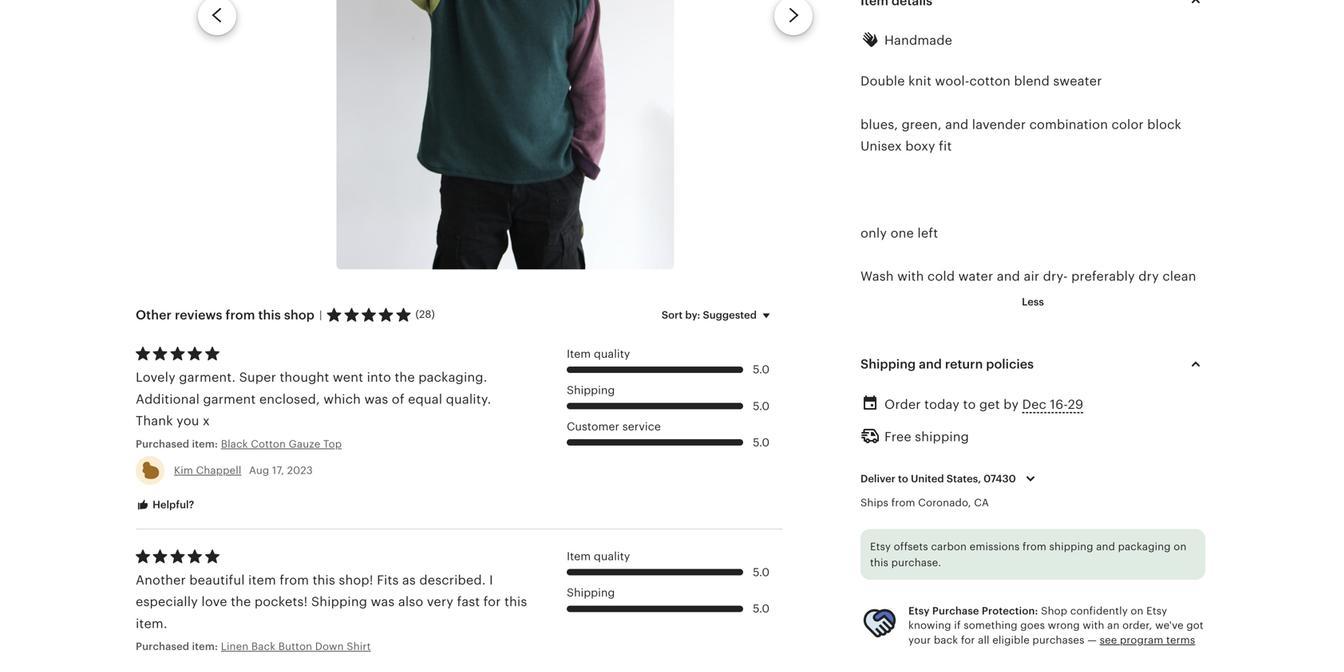 Task type: locate. For each thing, give the bounding box(es) containing it.
0 horizontal spatial to
[[899, 473, 909, 485]]

item:
[[192, 438, 218, 450], [192, 641, 218, 653]]

for inside shop confidently on etsy knowing if something goes wrong with an order, we've got your back for all eligible purchases —
[[962, 634, 976, 646]]

etsy for etsy purchase protection:
[[909, 605, 930, 617]]

this right fast
[[505, 595, 527, 609]]

this left shop!
[[313, 573, 335, 587]]

2 quality from the top
[[594, 550, 630, 563]]

on inside shop confidently on etsy knowing if something goes wrong with an order, we've got your back for all eligible purchases —
[[1131, 605, 1144, 617]]

linen
[[221, 641, 249, 653]]

to left united
[[899, 473, 909, 485]]

chappell
[[196, 464, 242, 476]]

the inside lovely garment.  super thought went into the packaging. additional garment enclosed, which was of equal quality. thank you x
[[395, 370, 415, 385]]

2 horizontal spatial etsy
[[1147, 605, 1168, 617]]

purchased down thank
[[136, 438, 189, 450]]

cold
[[928, 269, 955, 284]]

from right emissions
[[1023, 541, 1047, 553]]

double
[[861, 74, 905, 88]]

other reviews from this shop
[[136, 308, 315, 322]]

gauze
[[289, 438, 321, 450]]

1 vertical spatial purchased
[[136, 641, 189, 653]]

|
[[320, 309, 322, 321]]

purchase
[[933, 605, 980, 617]]

0 vertical spatial shipping
[[915, 430, 970, 444]]

this
[[258, 308, 281, 322], [871, 557, 889, 569], [313, 573, 335, 587], [505, 595, 527, 609]]

4 5.0 from the top
[[753, 566, 770, 579]]

ca
[[975, 497, 990, 509]]

quality
[[594, 348, 630, 360], [594, 550, 630, 563]]

and left air
[[997, 269, 1021, 284]]

an
[[1108, 619, 1120, 631]]

wool-
[[936, 74, 970, 88]]

1 purchased from the top
[[136, 438, 189, 450]]

and left packaging at the bottom of page
[[1097, 541, 1116, 553]]

etsy for etsy offsets carbon emissions from shipping and packaging on this purchase.
[[871, 541, 891, 553]]

equal
[[408, 392, 443, 406]]

0 vertical spatial item:
[[192, 438, 218, 450]]

2 item from the top
[[567, 550, 591, 563]]

was left of
[[365, 392, 389, 406]]

only
[[861, 226, 888, 240]]

1 5.0 from the top
[[753, 364, 770, 376]]

0 vertical spatial the
[[395, 370, 415, 385]]

5 5.0 from the top
[[753, 603, 770, 615]]

see program terms
[[1100, 634, 1196, 646]]

item: left linen
[[192, 641, 218, 653]]

0 vertical spatial for
[[484, 595, 501, 609]]

0 vertical spatial item
[[567, 348, 591, 360]]

0 horizontal spatial with
[[898, 269, 925, 284]]

kim
[[174, 464, 193, 476]]

etsy up knowing
[[909, 605, 930, 617]]

1 vertical spatial quality
[[594, 550, 630, 563]]

purchased for lovely garment.  super thought went into the packaging. additional garment enclosed, which was of equal quality. thank you x
[[136, 438, 189, 450]]

went
[[333, 370, 364, 385]]

with
[[898, 269, 925, 284], [1083, 619, 1105, 631]]

3 5.0 from the top
[[753, 436, 770, 449]]

1 item from the top
[[567, 348, 591, 360]]

1 item quality from the top
[[567, 348, 630, 360]]

17,
[[272, 464, 284, 476]]

0 vertical spatial item quality
[[567, 348, 630, 360]]

shipping inside another beautiful item from this shop! fits as described. i especially love the pockets! shipping was also very fast for this item.
[[311, 595, 368, 609]]

super
[[239, 370, 276, 385]]

1 horizontal spatial with
[[1083, 619, 1105, 631]]

2 item quality from the top
[[567, 550, 630, 563]]

for left all
[[962, 634, 976, 646]]

to
[[964, 397, 976, 412], [899, 473, 909, 485]]

black cotton gauze top link
[[221, 437, 437, 451]]

shipping up shop
[[1050, 541, 1094, 553]]

coronado,
[[919, 497, 972, 509]]

and left return
[[919, 357, 942, 372]]

into
[[367, 370, 391, 385]]

0 horizontal spatial the
[[231, 595, 251, 609]]

left
[[918, 226, 939, 240]]

from up pockets!
[[280, 573, 309, 587]]

aug
[[249, 464, 269, 476]]

dec
[[1023, 397, 1047, 412]]

and up fit
[[946, 117, 969, 132]]

0 vertical spatial quality
[[594, 348, 630, 360]]

1 horizontal spatial on
[[1174, 541, 1187, 553]]

to left get
[[964, 397, 976, 412]]

the right love
[[231, 595, 251, 609]]

1 vertical spatial item quality
[[567, 550, 630, 563]]

wash
[[861, 269, 894, 284]]

the
[[395, 370, 415, 385], [231, 595, 251, 609]]

was down fits
[[371, 595, 395, 609]]

and inside etsy offsets carbon emissions from shipping and packaging on this purchase.
[[1097, 541, 1116, 553]]

also
[[398, 595, 424, 609]]

1 vertical spatial on
[[1131, 605, 1144, 617]]

from right reviews
[[226, 308, 255, 322]]

emissions
[[970, 541, 1020, 553]]

top
[[323, 438, 342, 450]]

1 horizontal spatial to
[[964, 397, 976, 412]]

on up order,
[[1131, 605, 1144, 617]]

purchased item: linen back button down shirt
[[136, 641, 371, 653]]

packaging
[[1119, 541, 1172, 553]]

1 vertical spatial item:
[[192, 641, 218, 653]]

return
[[946, 357, 984, 372]]

described.
[[420, 573, 486, 587]]

1 vertical spatial shipping
[[1050, 541, 1094, 553]]

1 horizontal spatial etsy
[[909, 605, 930, 617]]

quality for lovely garment.  super thought went into the packaging. additional garment enclosed, which was of equal quality. thank you x
[[594, 348, 630, 360]]

and
[[946, 117, 969, 132], [997, 269, 1021, 284], [919, 357, 942, 372], [1097, 541, 1116, 553]]

states,
[[947, 473, 982, 485]]

5.0
[[753, 364, 770, 376], [753, 400, 770, 412], [753, 436, 770, 449], [753, 566, 770, 579], [753, 603, 770, 615]]

1 vertical spatial was
[[371, 595, 395, 609]]

1 quality from the top
[[594, 348, 630, 360]]

carbon
[[932, 541, 967, 553]]

dry-
[[1044, 269, 1068, 284]]

the up of
[[395, 370, 415, 385]]

shipping down today
[[915, 430, 970, 444]]

knowing
[[909, 619, 952, 631]]

0 horizontal spatial etsy
[[871, 541, 891, 553]]

handmade
[[885, 33, 953, 47]]

ships from coronado, ca
[[861, 497, 990, 509]]

from inside another beautiful item from this shop! fits as described. i especially love the pockets! shipping was also very fast for this item.
[[280, 573, 309, 587]]

was inside lovely garment.  super thought went into the packaging. additional garment enclosed, which was of equal quality. thank you x
[[365, 392, 389, 406]]

and inside blues, green, and lavender combination color block unisex boxy fit
[[946, 117, 969, 132]]

2 item: from the top
[[192, 641, 218, 653]]

1 vertical spatial the
[[231, 595, 251, 609]]

1 horizontal spatial the
[[395, 370, 415, 385]]

etsy left offsets
[[871, 541, 891, 553]]

on
[[1174, 541, 1187, 553], [1131, 605, 1144, 617]]

1 vertical spatial to
[[899, 473, 909, 485]]

1 item: from the top
[[192, 438, 218, 450]]

0 vertical spatial purchased
[[136, 438, 189, 450]]

1 horizontal spatial for
[[962, 634, 976, 646]]

your
[[909, 634, 932, 646]]

purchased down 'item.'
[[136, 641, 189, 653]]

shop confidently on etsy knowing if something goes wrong with an order, we've got your back for all eligible purchases —
[[909, 605, 1204, 646]]

from
[[226, 308, 255, 322], [892, 497, 916, 509], [1023, 541, 1047, 553], [280, 573, 309, 587]]

0 vertical spatial to
[[964, 397, 976, 412]]

etsy up 'we've' on the right
[[1147, 605, 1168, 617]]

shipping
[[861, 357, 916, 372], [567, 384, 615, 397], [567, 587, 615, 599], [311, 595, 368, 609]]

you
[[177, 414, 199, 428]]

0 vertical spatial with
[[898, 269, 925, 284]]

the inside another beautiful item from this shop! fits as described. i especially love the pockets! shipping was also very fast for this item.
[[231, 595, 251, 609]]

garment.
[[179, 370, 236, 385]]

item for another beautiful item from this shop! fits as described. i especially love the pockets! shipping was also very fast for this item.
[[567, 550, 591, 563]]

lovely
[[136, 370, 176, 385]]

1 vertical spatial for
[[962, 634, 976, 646]]

block
[[1148, 117, 1182, 132]]

which
[[324, 392, 361, 406]]

packaging.
[[419, 370, 488, 385]]

one
[[891, 226, 915, 240]]

2 purchased from the top
[[136, 641, 189, 653]]

purchased for another beautiful item from this shop! fits as described. i especially love the pockets! shipping was also very fast for this item.
[[136, 641, 189, 653]]

1 vertical spatial with
[[1083, 619, 1105, 631]]

0 vertical spatial was
[[365, 392, 389, 406]]

item: down x
[[192, 438, 218, 450]]

shipping
[[915, 430, 970, 444], [1050, 541, 1094, 553]]

purchased
[[136, 438, 189, 450], [136, 641, 189, 653]]

1 horizontal spatial shipping
[[1050, 541, 1094, 553]]

with left the cold
[[898, 269, 925, 284]]

deliver to united states, 07430 button
[[849, 462, 1053, 496]]

0 horizontal spatial on
[[1131, 605, 1144, 617]]

0 vertical spatial on
[[1174, 541, 1187, 553]]

deliver
[[861, 473, 896, 485]]

0 horizontal spatial shipping
[[915, 430, 970, 444]]

customer
[[567, 421, 620, 433]]

this left purchase.
[[871, 557, 889, 569]]

for inside another beautiful item from this shop! fits as described. i especially love the pockets! shipping was also very fast for this item.
[[484, 595, 501, 609]]

0 horizontal spatial for
[[484, 595, 501, 609]]

deliver to united states, 07430
[[861, 473, 1017, 485]]

on inside etsy offsets carbon emissions from shipping and packaging on this purchase.
[[1174, 541, 1187, 553]]

for down i
[[484, 595, 501, 609]]

with inside shop confidently on etsy knowing if something goes wrong with an order, we've got your back for all eligible purchases —
[[1083, 619, 1105, 631]]

from inside etsy offsets carbon emissions from shipping and packaging on this purchase.
[[1023, 541, 1047, 553]]

with up — on the right of the page
[[1083, 619, 1105, 631]]

on right packaging at the bottom of page
[[1174, 541, 1187, 553]]

green,
[[902, 117, 942, 132]]

etsy
[[871, 541, 891, 553], [909, 605, 930, 617], [1147, 605, 1168, 617]]

see program terms link
[[1100, 634, 1196, 646]]

garment
[[203, 392, 256, 406]]

etsy inside etsy offsets carbon emissions from shipping and packaging on this purchase.
[[871, 541, 891, 553]]

1 vertical spatial item
[[567, 550, 591, 563]]



Task type: describe. For each thing, give the bounding box(es) containing it.
shop
[[1042, 605, 1068, 617]]

helpful? button
[[124, 490, 206, 520]]

beautiful
[[189, 573, 245, 587]]

all
[[979, 634, 990, 646]]

linen back button down shirt link
[[221, 639, 437, 654]]

reviews
[[175, 308, 223, 322]]

other
[[136, 308, 172, 322]]

another
[[136, 573, 186, 587]]

shirt
[[347, 641, 371, 653]]

goes
[[1021, 619, 1046, 631]]

this inside etsy offsets carbon emissions from shipping and packaging on this purchase.
[[871, 557, 889, 569]]

if
[[955, 619, 961, 631]]

this left shop
[[258, 308, 281, 322]]

by
[[1004, 397, 1019, 412]]

dark multicolor cotton-wool sweater image 1 image
[[336, 0, 675, 269]]

lavender
[[973, 117, 1027, 132]]

preferably
[[1072, 269, 1136, 284]]

cotton
[[251, 438, 286, 450]]

something
[[964, 619, 1018, 631]]

additional
[[136, 392, 200, 406]]

as
[[402, 573, 416, 587]]

today
[[925, 397, 960, 412]]

terms
[[1167, 634, 1196, 646]]

item for lovely garment.  super thought went into the packaging. additional garment enclosed, which was of equal quality. thank you x
[[567, 348, 591, 360]]

item quality for another beautiful item from this shop! fits as described. i especially love the pockets! shipping was also very fast for this item.
[[567, 550, 630, 563]]

29
[[1069, 397, 1084, 412]]

(28)
[[416, 308, 435, 320]]

item: for especially
[[192, 641, 218, 653]]

water
[[959, 269, 994, 284]]

very
[[427, 595, 454, 609]]

i
[[490, 573, 493, 587]]

2 5.0 from the top
[[753, 400, 770, 412]]

of
[[392, 392, 405, 406]]

boxy
[[906, 139, 936, 153]]

blues, green, and lavender combination color block unisex boxy fit
[[861, 117, 1182, 153]]

item: for enclosed,
[[192, 438, 218, 450]]

shop!
[[339, 573, 374, 587]]

from right the ships
[[892, 497, 916, 509]]

sort by: suggested
[[662, 309, 757, 321]]

sort by: suggested button
[[650, 298, 788, 332]]

shipping inside etsy offsets carbon emissions from shipping and packaging on this purchase.
[[1050, 541, 1094, 553]]

dec 16-29 button
[[1023, 393, 1084, 416]]

wrong
[[1048, 619, 1081, 631]]

eligible
[[993, 634, 1030, 646]]

helpful?
[[150, 499, 194, 511]]

black
[[221, 438, 248, 450]]

to inside dropdown button
[[899, 473, 909, 485]]

enclosed,
[[259, 392, 320, 406]]

order today to get by dec 16-29
[[885, 397, 1084, 412]]

was inside another beautiful item from this shop! fits as described. i especially love the pockets! shipping was also very fast for this item.
[[371, 595, 395, 609]]

cotton
[[970, 74, 1011, 88]]

air
[[1024, 269, 1040, 284]]

fits
[[377, 573, 399, 587]]

confidently
[[1071, 605, 1128, 617]]

we've
[[1156, 619, 1184, 631]]

thought
[[280, 370, 329, 385]]

item.
[[136, 616, 167, 631]]

item
[[248, 573, 276, 587]]

kim chappell aug 17, 2023
[[174, 464, 313, 476]]

purchased item: black cotton gauze top
[[136, 438, 342, 450]]

16-
[[1051, 397, 1069, 412]]

etsy inside shop confidently on etsy knowing if something goes wrong with an order, we've got your back for all eligible purchases —
[[1147, 605, 1168, 617]]

blues,
[[861, 117, 899, 132]]

back
[[934, 634, 959, 646]]

2023
[[287, 464, 313, 476]]

policies
[[987, 357, 1034, 372]]

item quality for lovely garment.  super thought went into the packaging. additional garment enclosed, which was of equal quality. thank you x
[[567, 348, 630, 360]]

blend
[[1015, 74, 1050, 88]]

unisex
[[861, 139, 902, 153]]

pockets!
[[255, 595, 308, 609]]

07430
[[984, 473, 1017, 485]]

shipping inside shipping and return policies dropdown button
[[861, 357, 916, 372]]

shipping and return policies button
[[847, 345, 1220, 383]]

button
[[279, 641, 312, 653]]

etsy purchase protection:
[[909, 605, 1039, 617]]

knit
[[909, 74, 932, 88]]

lovely garment.  super thought went into the packaging. additional garment enclosed, which was of equal quality. thank you x
[[136, 370, 491, 428]]

free
[[885, 430, 912, 444]]

get
[[980, 397, 1001, 412]]

purchases
[[1033, 634, 1085, 646]]

ships
[[861, 497, 889, 509]]

purchase.
[[892, 557, 942, 569]]

etsy offsets carbon emissions from shipping and packaging on this purchase.
[[871, 541, 1187, 569]]

offsets
[[894, 541, 929, 553]]

quality for another beautiful item from this shop! fits as described. i especially love the pockets! shipping was also very fast for this item.
[[594, 550, 630, 563]]

x
[[203, 414, 210, 428]]

fast
[[457, 595, 480, 609]]

—
[[1088, 634, 1097, 646]]

clean
[[1163, 269, 1197, 284]]

wash with cold water and air dry- preferably dry clean
[[861, 269, 1197, 284]]

and inside dropdown button
[[919, 357, 942, 372]]

sweater
[[1054, 74, 1103, 88]]



Task type: vqa. For each thing, say whether or not it's contained in the screenshot.
holiday to the top
no



